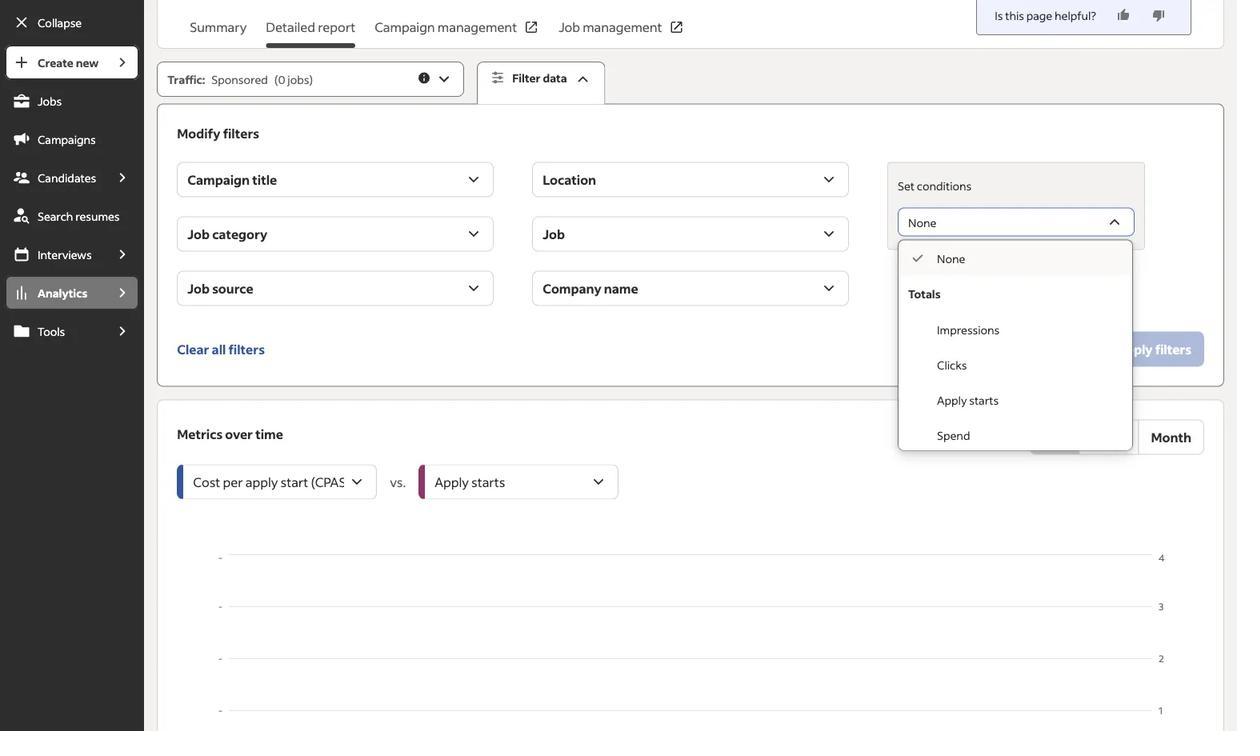 Task type: vqa. For each thing, say whether or not it's contained in the screenshot.
18 button
no



Task type: describe. For each thing, give the bounding box(es) containing it.
job for job source
[[187, 280, 210, 297]]

none inside none dropdown button
[[908, 215, 937, 230]]

campaign management
[[375, 19, 517, 35]]

traffic:
[[167, 72, 205, 86]]

menu bar containing create new
[[0, 45, 144, 732]]

detailed report link
[[266, 18, 355, 48]]

none button
[[898, 208, 1135, 237]]

analytics link
[[5, 275, 106, 311]]

modify filters
[[177, 125, 259, 141]]

jobs link
[[5, 83, 139, 118]]

analytics
[[38, 286, 87, 300]]

vs.
[[390, 474, 406, 490]]

job source button
[[177, 271, 494, 306]]

0 vertical spatial filters
[[223, 125, 259, 141]]

job management link
[[559, 18, 685, 48]]

name
[[604, 280, 638, 297]]

)
[[309, 72, 313, 86]]

clicks
[[937, 358, 967, 372]]

clear all filters button
[[177, 332, 265, 367]]

source
[[212, 280, 253, 297]]

category
[[212, 226, 267, 242]]

search resumes
[[38, 209, 120, 223]]

interviews
[[38, 247, 92, 262]]

campaign title button
[[177, 162, 494, 197]]

management for job management
[[583, 19, 662, 35]]

job for job management
[[559, 19, 580, 35]]

is this page helpful?
[[995, 8, 1096, 22]]

conditions
[[917, 179, 972, 193]]

data
[[543, 71, 567, 85]]

totals impressions
[[908, 287, 1000, 337]]

campaigns
[[38, 132, 96, 146]]

create new
[[38, 55, 99, 70]]

traffic: sponsored ( 0 jobs )
[[167, 72, 313, 86]]

search
[[38, 209, 73, 223]]

filter data button
[[477, 62, 606, 105]]

candidates
[[38, 170, 96, 185]]

filter
[[512, 71, 541, 85]]

report
[[318, 19, 355, 35]]

tools
[[38, 324, 65, 339]]

set conditions
[[898, 179, 972, 193]]

collapse button
[[5, 5, 139, 40]]

summary
[[190, 19, 247, 35]]

starts
[[969, 393, 999, 407]]

clear
[[177, 341, 209, 357]]

impressions
[[937, 323, 1000, 337]]

location
[[543, 171, 596, 188]]

job category button
[[177, 217, 494, 252]]

campaigns link
[[5, 122, 139, 157]]

job category
[[187, 226, 267, 242]]



Task type: locate. For each thing, give the bounding box(es) containing it.
resumes
[[75, 209, 120, 223]]

list box
[[899, 241, 1133, 453]]

1 horizontal spatial campaign
[[375, 19, 435, 35]]

campaign up 'this filters data based on the type of traffic a job received, not the sponsored status of the job itself. some jobs may receive both sponsored and organic traffic. combined view shows all traffic.' icon
[[375, 19, 435, 35]]

is
[[995, 8, 1003, 22]]

modify
[[177, 125, 220, 141]]

1 horizontal spatial management
[[583, 19, 662, 35]]

job for job category
[[187, 226, 210, 242]]

0 horizontal spatial management
[[438, 19, 517, 35]]

job left category
[[187, 226, 210, 242]]

campaign for campaign title
[[187, 171, 250, 188]]

clear all filters
[[177, 341, 265, 357]]

region
[[177, 551, 1205, 732]]

1 management from the left
[[438, 19, 517, 35]]

0 vertical spatial none
[[908, 215, 937, 230]]

filters inside button
[[229, 341, 265, 357]]

none
[[908, 215, 937, 230], [937, 251, 965, 266]]

collapse
[[38, 15, 82, 30]]

campaign management link
[[375, 18, 540, 48]]

list box containing none
[[899, 241, 1133, 453]]

jobs
[[38, 94, 62, 108]]

filter data
[[512, 71, 567, 85]]

job left source
[[187, 280, 210, 297]]

totals
[[908, 287, 941, 301]]

metrics
[[177, 426, 223, 442]]

(
[[274, 72, 278, 86]]

create
[[38, 55, 74, 70]]

1 horizontal spatial none
[[937, 251, 965, 266]]

this filters data based on the type of traffic a job received, not the sponsored status of the job itself. some jobs may receive both sponsored and organic traffic. combined view shows all traffic. image
[[417, 71, 432, 85]]

company
[[543, 280, 601, 297]]

tools link
[[5, 314, 106, 349]]

over
[[225, 426, 253, 442]]

new
[[76, 55, 99, 70]]

month
[[1151, 429, 1192, 445]]

company name button
[[532, 271, 849, 306]]

this page is helpful image
[[1116, 7, 1132, 23]]

none down "set conditions"
[[908, 215, 937, 230]]

this
[[1005, 8, 1024, 22]]

job inside job source "popup button"
[[187, 280, 210, 297]]

job source
[[187, 280, 253, 297]]

1 vertical spatial filters
[[229, 341, 265, 357]]

filters
[[223, 125, 259, 141], [229, 341, 265, 357]]

apply starts
[[937, 393, 999, 407]]

page
[[1027, 8, 1053, 22]]

0
[[278, 72, 285, 86]]

1 vertical spatial campaign
[[187, 171, 250, 188]]

job inside job dropdown button
[[543, 226, 565, 242]]

menu bar
[[0, 45, 144, 732]]

none up totals
[[937, 251, 965, 266]]

create new link
[[5, 45, 106, 80]]

campaign
[[375, 19, 435, 35], [187, 171, 250, 188]]

job
[[559, 19, 580, 35], [187, 226, 210, 242], [543, 226, 565, 242], [187, 280, 210, 297]]

job for job
[[543, 226, 565, 242]]

job inside "job management" link
[[559, 19, 580, 35]]

set
[[898, 179, 915, 193]]

0 horizontal spatial campaign
[[187, 171, 250, 188]]

title
[[252, 171, 277, 188]]

job down location
[[543, 226, 565, 242]]

spend
[[937, 428, 970, 443]]

filters right modify
[[223, 125, 259, 141]]

interviews link
[[5, 237, 106, 272]]

none inside none option
[[937, 251, 965, 266]]

campaign inside popup button
[[187, 171, 250, 188]]

management for campaign management
[[438, 19, 517, 35]]

company name
[[543, 280, 638, 297]]

1 vertical spatial none
[[937, 251, 965, 266]]

0 horizontal spatial none
[[908, 215, 937, 230]]

management
[[438, 19, 517, 35], [583, 19, 662, 35]]

sponsored
[[212, 72, 268, 86]]

summary link
[[190, 18, 247, 48]]

job button
[[532, 217, 849, 252]]

candidates link
[[5, 160, 106, 195]]

metrics over time
[[177, 426, 283, 442]]

detailed report
[[266, 19, 355, 35]]

job management
[[559, 19, 662, 35]]

none option
[[899, 241, 1133, 276]]

jobs
[[288, 72, 309, 86]]

job up data
[[559, 19, 580, 35]]

campaign title
[[187, 171, 277, 188]]

0 vertical spatial campaign
[[375, 19, 435, 35]]

helpful?
[[1055, 8, 1096, 22]]

filters right all
[[229, 341, 265, 357]]

job inside job category 'dropdown button'
[[187, 226, 210, 242]]

time
[[255, 426, 283, 442]]

search resumes link
[[5, 198, 139, 234]]

campaign inside "link"
[[375, 19, 435, 35]]

2 management from the left
[[583, 19, 662, 35]]

this page is not helpful image
[[1151, 7, 1167, 23]]

detailed
[[266, 19, 315, 35]]

apply
[[937, 393, 967, 407]]

campaign left title
[[187, 171, 250, 188]]

all
[[212, 341, 226, 357]]

location button
[[532, 162, 849, 197]]

management inside "link"
[[438, 19, 517, 35]]

campaign for campaign management
[[375, 19, 435, 35]]



